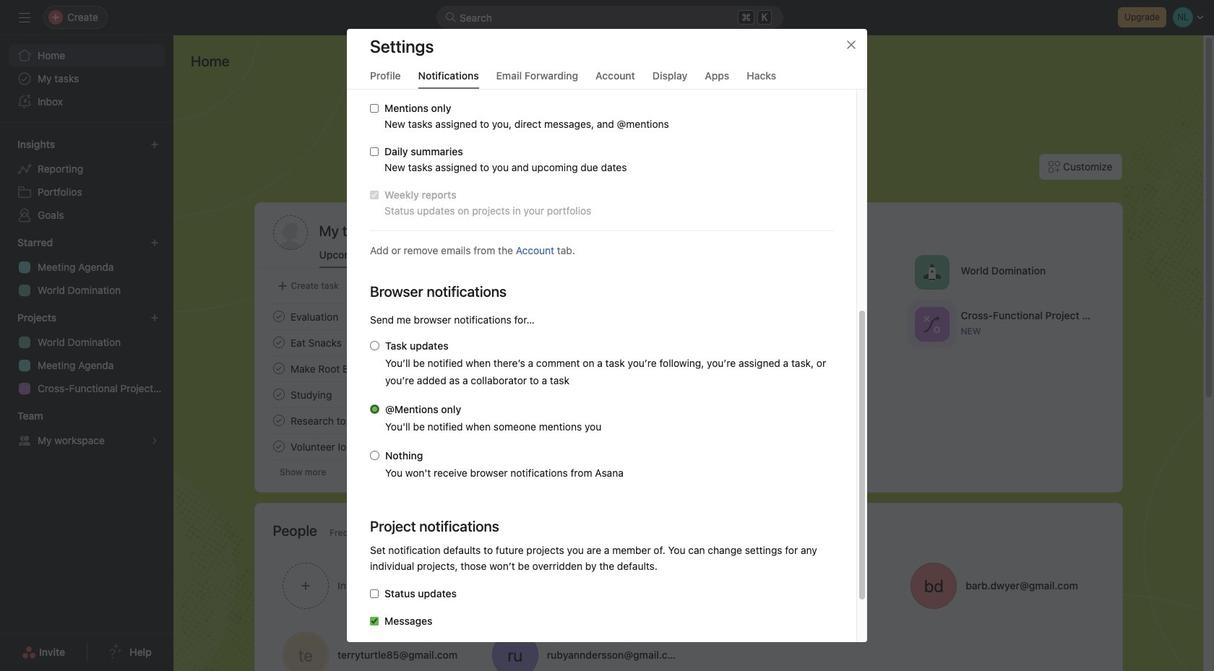 Task type: vqa. For each thing, say whether or not it's contained in the screenshot.
THE TEAMS element
yes



Task type: locate. For each thing, give the bounding box(es) containing it.
1 mark complete checkbox from the top
[[270, 334, 287, 351]]

1 vertical spatial mark complete checkbox
[[270, 360, 287, 377]]

mark complete image
[[270, 308, 287, 325], [270, 334, 287, 351], [270, 360, 287, 377], [270, 386, 287, 404], [270, 438, 287, 456]]

close image
[[846, 39, 858, 51]]

5 mark complete image from the top
[[270, 438, 287, 456]]

line_and_symbols image
[[923, 316, 941, 333]]

hide sidebar image
[[19, 12, 30, 23]]

None checkbox
[[370, 191, 379, 200], [370, 618, 379, 626], [370, 191, 379, 200], [370, 618, 379, 626]]

0 vertical spatial mark complete checkbox
[[270, 308, 287, 325]]

None radio
[[370, 451, 380, 461]]

None radio
[[370, 341, 380, 351], [370, 405, 380, 414], [370, 341, 380, 351], [370, 405, 380, 414]]

starred element
[[0, 230, 174, 305]]

Mark complete checkbox
[[270, 308, 287, 325], [270, 360, 287, 377]]

prominent image
[[445, 12, 457, 23]]

None checkbox
[[370, 104, 379, 113], [370, 148, 379, 156], [370, 590, 379, 599], [370, 104, 379, 113], [370, 148, 379, 156], [370, 590, 379, 599]]

global element
[[0, 35, 174, 122]]

1 mark complete image from the top
[[270, 308, 287, 325]]

4 mark complete checkbox from the top
[[270, 438, 287, 456]]

Mark complete checkbox
[[270, 334, 287, 351], [270, 386, 287, 404], [270, 412, 287, 430], [270, 438, 287, 456]]

2 mark complete image from the top
[[270, 334, 287, 351]]

rocket image
[[923, 264, 941, 281]]

add profile photo image
[[273, 215, 308, 250]]



Task type: describe. For each thing, give the bounding box(es) containing it.
2 mark complete checkbox from the top
[[270, 386, 287, 404]]

projects element
[[0, 305, 174, 404]]

3 mark complete image from the top
[[270, 360, 287, 377]]

teams element
[[0, 404, 174, 456]]

board image
[[727, 368, 744, 385]]

2 mark complete checkbox from the top
[[270, 360, 287, 377]]

insights element
[[0, 132, 174, 230]]

mark complete image
[[270, 412, 287, 430]]

4 mark complete image from the top
[[270, 386, 287, 404]]

3 mark complete checkbox from the top
[[270, 412, 287, 430]]

1 mark complete checkbox from the top
[[270, 308, 287, 325]]



